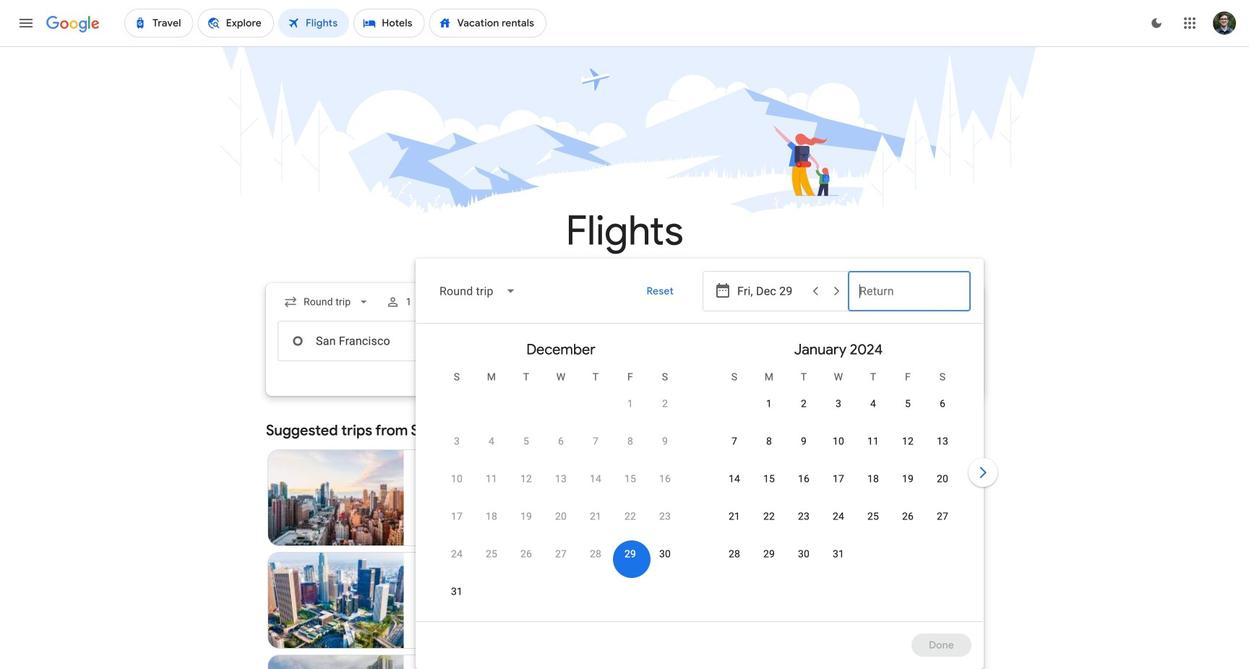 Task type: locate. For each thing, give the bounding box(es) containing it.
row up wed, dec 13 "element" at the left bottom
[[439, 428, 682, 469]]

sat, dec 2 element
[[662, 397, 668, 411]]

thu, jan 25 element
[[867, 510, 879, 524]]

mon, dec 18 element
[[486, 510, 497, 524]]

fri, dec 29, departure date. element
[[624, 547, 636, 562]]

row up wed, jan 31 element
[[717, 503, 960, 544]]

row up fri, dec 8 element
[[613, 385, 682, 432]]

row up wed, jan 24 element
[[717, 465, 960, 507]]

None field
[[428, 274, 528, 309], [278, 289, 377, 315], [428, 274, 528, 309], [278, 289, 377, 315]]

tue, jan 9 element
[[801, 434, 807, 449]]

wed, jan 10 element
[[833, 434, 844, 449]]

sun, dec 10 element
[[451, 472, 463, 486]]

row up the wed, jan 17 'element'
[[717, 428, 960, 469]]

sun, jan 14 element
[[729, 472, 740, 486]]

mon, dec 25 element
[[486, 547, 497, 562]]

fri, dec 15 element
[[624, 472, 636, 486]]

row
[[613, 385, 682, 432], [752, 385, 960, 432], [439, 428, 682, 469], [717, 428, 960, 469], [439, 465, 682, 507], [717, 465, 960, 507], [439, 503, 682, 544], [717, 503, 960, 544], [439, 541, 682, 582], [717, 541, 856, 582]]

mon, dec 4 element
[[489, 434, 494, 449]]

Departure text field
[[737, 272, 804, 311]]

mon, jan 8 element
[[766, 434, 772, 449]]

sat, dec 23 element
[[659, 510, 671, 524]]

mon, jan 1 element
[[766, 397, 772, 411]]

sat, jan 20 element
[[937, 472, 948, 486]]

fri, jan 12 element
[[902, 434, 914, 449]]

grid
[[422, 330, 977, 630]]

wed, jan 3 element
[[836, 397, 841, 411]]

tue, jan 30 element
[[798, 547, 810, 562]]

sat, jan 6 element
[[940, 397, 945, 411]]

suggested trips from san francisco region
[[266, 413, 983, 669]]

sat, jan 13 element
[[937, 434, 948, 449]]

sun, dec 3 element
[[454, 434, 460, 449]]

fri, jan 26 element
[[902, 510, 914, 524]]

Departure text field
[[737, 322, 837, 361]]

mon, jan 29 element
[[763, 547, 775, 562]]

grid inside flight search field
[[422, 330, 977, 630]]

thu, dec 28 element
[[590, 547, 601, 562]]

None text field
[[278, 321, 481, 361]]

thu, jan 18 element
[[867, 472, 879, 486]]

Return text field
[[859, 272, 959, 311]]

thu, dec 21 element
[[590, 510, 601, 524]]

fri, dec 1 element
[[627, 397, 633, 411]]

mon, jan 15 element
[[763, 472, 775, 486]]

mon, jan 22 element
[[763, 510, 775, 524]]

fri, jan 19 element
[[902, 472, 914, 486]]

wed, dec 20 element
[[555, 510, 567, 524]]

wed, jan 31 element
[[833, 547, 844, 562]]

row group
[[422, 330, 700, 619], [700, 330, 977, 616]]

sun, jan 28 element
[[729, 547, 740, 562]]

sun, dec 24 element
[[451, 547, 463, 562]]

fri, jan 5 element
[[905, 397, 911, 411]]

fri, dec 22 element
[[624, 510, 636, 524]]



Task type: vqa. For each thing, say whether or not it's contained in the screenshot.
Sun, Dec 10 element at the left bottom of the page
yes



Task type: describe. For each thing, give the bounding box(es) containing it.
row down wed, dec 20 'element'
[[439, 541, 682, 582]]

sun, dec 17 element
[[451, 510, 463, 524]]

row up the "wed, jan 10" "element" on the bottom right
[[752, 385, 960, 432]]

tue, dec 5 element
[[523, 434, 529, 449]]

thu, jan 4 element
[[870, 397, 876, 411]]

Return text field
[[859, 322, 959, 361]]

none text field inside flight search field
[[278, 321, 481, 361]]

tue, dec 19 element
[[520, 510, 532, 524]]

fri, dec 8 element
[[627, 434, 633, 449]]

main menu image
[[17, 14, 35, 32]]

sun, jan 21 element
[[729, 510, 740, 524]]

thu, jan 11 element
[[867, 434, 879, 449]]

row down tue, jan 23 element on the bottom
[[717, 541, 856, 582]]

sat, jan 27 element
[[937, 510, 948, 524]]

mon, dec 11 element
[[486, 472, 497, 486]]

wed, jan 24 element
[[833, 510, 844, 524]]

row up wed, dec 20 'element'
[[439, 465, 682, 507]]

thu, dec 14 element
[[590, 472, 601, 486]]

2 row group from the left
[[700, 330, 977, 616]]

wed, jan 17 element
[[833, 472, 844, 486]]

Flight search field
[[254, 259, 1000, 669]]

sun, dec 31 element
[[451, 585, 463, 599]]

tue, dec 26 element
[[520, 547, 532, 562]]

sat, dec 16 element
[[659, 472, 671, 486]]

wed, dec 6 element
[[558, 434, 564, 449]]

next image
[[966, 455, 1000, 490]]

1 row group from the left
[[422, 330, 700, 619]]

sun, jan 7 element
[[731, 434, 737, 449]]

tue, jan 23 element
[[798, 510, 810, 524]]

thu, dec 7 element
[[593, 434, 599, 449]]

tue, jan 16 element
[[798, 472, 810, 486]]

wed, dec 27 element
[[555, 547, 567, 562]]

row up wed, dec 27 element
[[439, 503, 682, 544]]

tue, jan 2 element
[[801, 397, 807, 411]]

change appearance image
[[1139, 6, 1174, 40]]

sat, dec 30 element
[[659, 547, 671, 562]]

wed, dec 13 element
[[555, 472, 567, 486]]

tue, dec 12 element
[[520, 472, 532, 486]]

sat, dec 9 element
[[662, 434, 668, 449]]



